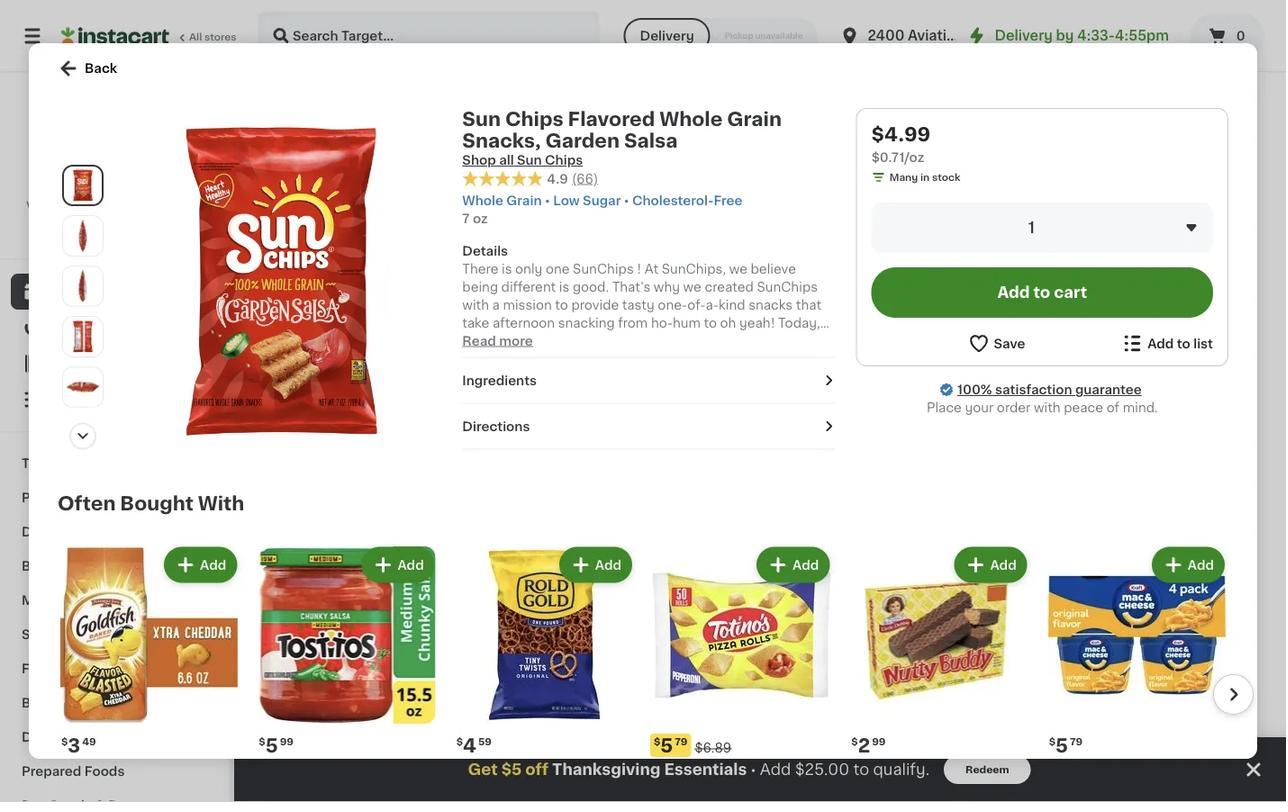 Task type: locate. For each thing, give the bounding box(es) containing it.
entenmann's up the entenmann's
[[768, 365, 849, 378]]

4 left 59
[[463, 737, 477, 755]]

1 24 ct from the left
[[957, 681, 983, 691]]

sugar down (66) button
[[583, 194, 621, 207]]

delivery left by
[[995, 29, 1053, 42]]

0 horizontal spatial entenmann's
[[602, 365, 684, 378]]

being down there
[[462, 281, 498, 293]]

$ inside the "$ 5 99"
[[259, 737, 265, 747]]

17 inside $ 17 the origina
[[1228, 587, 1248, 606]]

2 vertical spatial and
[[701, 371, 724, 384]]

0 horizontal spatial 8
[[602, 11, 609, 21]]

salsa inside sun chips flavored whole grain snacks, garden salsa shop all sun chips
[[624, 131, 678, 150]]

grain inside sun chips flavored whole grain snacks, harvest cheddar
[[1142, 383, 1176, 396]]

• down $5.79 original price: $6.89 element
[[751, 763, 757, 777]]

buy up recipes
[[50, 322, 76, 334]]

0 horizontal spatial (66)
[[337, 421, 358, 431]]

2 horizontal spatial flavored
[[1167, 365, 1221, 378]]

chips for sun chips flavored whole grain snacks, harvest cheddar
[[1126, 365, 1163, 378]]

buy up angie's
[[441, 368, 462, 377]]

all
[[189, 32, 202, 42]]

sun inside sun chips flavored whole grain snacks, harvest cheddar
[[1099, 365, 1123, 378]]

enlarge chips & pretzels sun chips flavored whole grain snacks, garden salsa angle_top (opens in a new tab) image
[[67, 371, 99, 403]]

99 inside $ 2 99
[[872, 737, 886, 747]]

wavy
[[671, 335, 703, 347]]

prepared
[[22, 766, 81, 778]]

1 horizontal spatial 7
[[462, 212, 470, 225]]

1 horizontal spatial 79
[[1070, 737, 1083, 747]]

buy
[[50, 322, 76, 334], [441, 368, 462, 377]]

(66) right 4.9
[[572, 172, 598, 185]]

gluten- for angie's boomchickapop sweet & salty kettle corn popcorn
[[438, 322, 477, 332]]

24 ct down cookie
[[957, 681, 983, 691]]

guarantee down affiliated
[[139, 233, 191, 243]]

1 vertical spatial 1
[[1029, 220, 1035, 236]]

list
[[1194, 337, 1214, 350]]

2 24 from the left
[[1218, 681, 1231, 691]]

muffins inside 4 entenmann's little bites chocolate chip muffins
[[602, 401, 650, 414]]

order
[[997, 402, 1031, 414]]

entenmann's for 3
[[768, 365, 849, 378]]

1 vertical spatial (66)
[[337, 421, 358, 431]]

& left candy on the bottom left
[[72, 629, 82, 641]]

0 vertical spatial 100%
[[46, 233, 73, 243]]

2 ct from the left
[[1233, 681, 1244, 691]]

whole grain • low sugar • cholesterol-free 7 oz
[[462, 194, 743, 225]]

1 horizontal spatial snacks
[[270, 124, 343, 143]]

muffins inside 3 entenmann's entenmann's little bites blueberry muffins
[[868, 401, 916, 414]]

add inside add to cart 'button'
[[998, 285, 1030, 300]]

gluten-free vegan up save button
[[935, 322, 1036, 332]]

oz inside 8 oz button
[[611, 11, 623, 21]]

add
[[381, 196, 407, 209], [547, 196, 573, 209], [712, 196, 739, 209], [878, 196, 905, 209], [1044, 196, 1070, 209], [1210, 196, 1236, 209], [998, 285, 1030, 300], [1148, 337, 1174, 350], [200, 559, 226, 572], [398, 559, 424, 572], [595, 559, 622, 572], [793, 559, 819, 572], [990, 559, 1017, 572], [1188, 559, 1214, 572], [909, 600, 935, 612], [1170, 600, 1196, 612], [760, 763, 791, 778]]

whole up harvest
[[1099, 383, 1139, 396]]

the
[[1218, 611, 1242, 623]]

garden up 7 oz
[[270, 401, 317, 414]]

0 horizontal spatial being
[[462, 281, 498, 293]]

99 inside 3 99
[[461, 342, 474, 352]]

17 for $ 17 99
[[967, 587, 987, 606]]

unique
[[706, 335, 750, 347]]

1 79 from the left
[[675, 737, 688, 747]]

it left again
[[79, 322, 88, 334]]

1 horizontal spatial delivery
[[995, 29, 1053, 42]]

$ 17 99
[[960, 587, 1002, 606]]

0 horizontal spatial vegan
[[507, 322, 539, 332]]

24 ct for green mountain coffee roasters cinnamon sugar cookie k-cup pods
[[957, 681, 983, 691]]

recipes link
[[11, 346, 219, 382]]

we left like
[[728, 371, 746, 384]]

sensible
[[933, 365, 988, 378]]

service type group
[[624, 18, 818, 54]]

get $5 off thanksgiving essentials • add $25.00 to qualify.
[[468, 763, 930, 778]]

muffins for 4
[[602, 401, 650, 414]]

gluten- for sensible portions garden veggie straws sea salt
[[935, 322, 974, 332]]

1 horizontal spatial 17
[[1228, 587, 1248, 606]]

2400
[[868, 29, 905, 42]]

1 5 from the left
[[661, 737, 673, 755]]

sun up "all"
[[462, 109, 501, 128]]

whole inside whole grain • low sugar • cholesterol-free 7 oz
[[462, 194, 504, 207]]

2 24 ct from the left
[[1218, 681, 1244, 691]]

guarantee up harvest
[[1076, 384, 1142, 396]]

sun up harvest
[[1099, 365, 1123, 378]]

bites down the entenmann's
[[768, 401, 800, 414]]

thanksgiving inside 'treatment tracker modal' 'dialog'
[[552, 763, 661, 778]]

1 vertical spatial bites
[[768, 401, 800, 414]]

salsa for sun chips flavored whole grain snacks, garden salsa
[[320, 401, 354, 414]]

2400 aviation dr button
[[839, 11, 985, 61]]

2 vegan from the left
[[1004, 322, 1036, 332]]

0 horizontal spatial 5
[[265, 737, 278, 755]]

in right season
[[799, 630, 814, 645]]

shop up buy it again
[[50, 286, 84, 298]]

free
[[714, 194, 743, 207], [477, 322, 500, 332], [974, 322, 997, 332]]

sunchips
[[573, 263, 634, 275], [757, 281, 818, 293]]

sun inside sun chips flavored whole grain snacks, garden salsa shop all sun chips
[[462, 109, 501, 128]]

sunchips down the believe
[[757, 281, 818, 293]]

$ inside $ 17 99
[[960, 588, 967, 598]]

2 horizontal spatial 4
[[612, 341, 625, 360]]

1 horizontal spatial vegan
[[1004, 322, 1036, 332]]

again
[[91, 322, 127, 334]]

whole down $ 4 99
[[270, 383, 310, 396]]

100% satisfaction guarantee
[[46, 233, 191, 243], [958, 384, 1142, 396]]

different down whole
[[560, 371, 614, 384]]

3 left 49 at the bottom
[[68, 737, 80, 755]]

0 vertical spatial little
[[687, 365, 719, 378]]

grain inside sun chips flavored whole grain snacks, garden salsa shop all sun chips
[[727, 109, 782, 128]]

sunchips up good.
[[573, 263, 634, 275]]

flavored inside sun chips flavored whole grain snacks, garden salsa
[[338, 365, 392, 378]]

oz inside whole grain • low sugar • cholesterol-free 7 oz
[[473, 212, 488, 225]]

7 inside whole grain • low sugar • cholesterol-free 7 oz
[[462, 212, 470, 225]]

• for low
[[624, 194, 629, 207]]

0 horizontal spatial garden
[[270, 401, 317, 414]]

grain inside sun chips flavored whole grain snacks, garden salsa
[[313, 383, 347, 396]]

coffee
[[957, 629, 1000, 641]]

1 horizontal spatial thanksgiving
[[552, 763, 661, 778]]

1 vertical spatial thanksgiving
[[552, 763, 661, 778]]

and up ingredients button
[[644, 353, 668, 365]]

1 horizontal spatial salsa
[[624, 131, 678, 150]]

in inside taste the season in every sip spo nsored
[[799, 630, 814, 645]]

that's
[[612, 281, 651, 293]]

harvest
[[1099, 401, 1149, 414]]

delivery for delivery by 4:33-4:55pm
[[995, 29, 1053, 42]]

cookie
[[957, 665, 1001, 677]]

there
[[462, 263, 499, 275]]

read
[[462, 335, 496, 347]]

chips inside sun chips flavored whole grain snacks, harvest cheddar
[[1126, 365, 1163, 378]]

0
[[1237, 30, 1246, 42]]

garden inside sun chips flavored whole grain snacks, garden salsa shop all sun chips
[[545, 131, 620, 150]]

thanksgiving up the produce
[[22, 458, 108, 470]]

buy inside item carousel region
[[441, 368, 462, 377]]

1 vertical spatial satisfaction
[[996, 384, 1073, 396]]

being
[[462, 281, 498, 293], [521, 371, 557, 384]]

sugar up (1.1k) at the bottom right
[[1025, 647, 1061, 659]]

muffins for 3
[[868, 401, 916, 414]]

(215)
[[503, 439, 527, 449]]

bakery link
[[11, 686, 219, 721]]

in left stock
[[921, 173, 930, 182]]

79 inside $ 5 79 $6.89
[[675, 737, 688, 747]]

79 inside $ 5 79
[[1070, 737, 1083, 747]]

1 vertical spatial shop
[[50, 286, 84, 298]]

99 inside $ 17 99
[[988, 588, 1002, 598]]

garden inside sensible portions garden veggie straws sea salt
[[933, 383, 980, 396]]

dairy & eggs link
[[11, 515, 219, 550]]

ct down cookie
[[972, 681, 983, 691]]

item carousel region containing 3
[[32, 537, 1254, 803]]

bought
[[120, 495, 194, 514]]

100% down pricing
[[46, 233, 73, 243]]

2 horizontal spatial free
[[974, 322, 997, 332]]

24 down $ 17 the origina
[[1218, 681, 1231, 691]]

0 vertical spatial different
[[501, 281, 556, 293]]

origina
[[1245, 611, 1287, 623]]

chips down add to list button
[[1126, 365, 1163, 378]]

4 down 'from'
[[612, 341, 625, 360]]

$ for $ 3 49
[[61, 737, 68, 747]]

0 horizontal spatial 100%
[[46, 233, 73, 243]]

0 horizontal spatial sugar
[[583, 194, 621, 207]]

8 for 8 oz
[[602, 11, 609, 21]]

0 vertical spatial bites
[[602, 383, 634, 396]]

2 gluten-free vegan from the left
[[935, 322, 1036, 332]]

2 horizontal spatial and
[[795, 335, 819, 347]]

1 horizontal spatial 100% satisfaction guarantee
[[958, 384, 1142, 396]]

$ inside $ 4 99
[[274, 342, 280, 352]]

1 horizontal spatial 5
[[661, 737, 673, 755]]

off
[[525, 763, 549, 778]]

at
[[645, 263, 659, 275]]

product group
[[768, 0, 919, 38], [933, 0, 1085, 94], [270, 181, 422, 469], [436, 181, 587, 522], [602, 181, 753, 453], [768, 181, 919, 447], [933, 181, 1085, 469], [1099, 181, 1250, 469], [58, 544, 241, 803], [255, 544, 438, 803], [453, 544, 636, 803], [650, 544, 834, 803], [848, 544, 1031, 790], [1046, 544, 1229, 803]]

garden up chips
[[545, 131, 620, 150]]

1 entenmann's from the left
[[602, 365, 684, 378]]

buy 2 for $6
[[441, 368, 503, 377]]

1 inside 1 field
[[1029, 220, 1035, 236]]

2 5 from the left
[[265, 737, 278, 755]]

1 for 1 lb
[[768, 10, 772, 20]]

taste the season in every sip spo nsored
[[658, 630, 814, 681]]

2 horizontal spatial sun
[[1099, 365, 1123, 378]]

17 up green on the right bottom of page
[[967, 587, 987, 606]]

with down 100% satisfaction guarantee link
[[1034, 402, 1061, 414]]

$ for $ 17 the origina
[[1222, 588, 1228, 598]]

little
[[687, 365, 719, 378], [853, 383, 886, 396]]

2 muffins from the left
[[868, 401, 916, 414]]

1 horizontal spatial is
[[559, 281, 570, 293]]

& inside angie's boomchickapop sweet & salty kettle corn popcorn
[[479, 419, 489, 432]]

1 horizontal spatial 24 ct
[[1218, 681, 1244, 691]]

1 for 1
[[1029, 220, 1035, 236]]

& left the eggs
[[60, 526, 70, 539]]

2 17 from the left
[[1228, 587, 1248, 606]]

to up snacking
[[555, 299, 568, 311]]

3 entenmann's entenmann's little bites blueberry muffins
[[768, 341, 916, 414]]

sun
[[462, 109, 501, 128], [270, 365, 294, 378], [1099, 365, 1123, 378]]

1 vertical spatial sugar
[[1025, 647, 1061, 659]]

to inside add to list button
[[1177, 337, 1191, 350]]

yeah!
[[740, 317, 775, 329]]

3 5 from the left
[[1056, 737, 1068, 755]]

1 up add to cart
[[1029, 220, 1035, 236]]

0 horizontal spatial chips
[[298, 365, 334, 378]]

sun chips flavored whole grain snacks, garden salsa
[[270, 365, 399, 414]]

chips down $ 4 99
[[298, 365, 334, 378]]

2 horizontal spatial snacks,
[[1179, 383, 1228, 396]]

sun down $ 4 99
[[270, 365, 294, 378]]

delivery
[[995, 29, 1053, 42], [640, 30, 694, 42]]

blueberry
[[803, 401, 865, 414]]

shop left "all"
[[462, 154, 496, 167]]

1 gluten- from the left
[[438, 322, 477, 332]]

100% up 'salt'
[[958, 384, 993, 396]]

boomchickapop
[[436, 401, 559, 414]]

mind.
[[1123, 402, 1158, 414]]

snacks, up "all"
[[462, 131, 541, 150]]

gluten- up sensible
[[935, 322, 974, 332]]

1 24 from the left
[[957, 681, 970, 691]]

snacks, up cheddar
[[1179, 383, 1228, 396]]

0 vertical spatial 7
[[462, 212, 470, 225]]

salty
[[492, 419, 524, 432]]

0 vertical spatial that
[[796, 299, 822, 311]]

chips for sun chips flavored whole grain snacks, garden salsa shop all sun chips
[[505, 109, 564, 128]]

$ inside $ 5 79
[[1049, 737, 1056, 747]]

1 vertical spatial snacks
[[22, 629, 69, 641]]

to inside 'treatment tracker modal' 'dialog'
[[854, 763, 870, 778]]

ingredients
[[462, 375, 537, 387]]

salt
[[960, 401, 985, 414]]

$0.71/oz
[[872, 151, 925, 164]]

item carousel region
[[270, 116, 1250, 532], [32, 537, 1254, 803]]

!
[[637, 263, 642, 275]]

1 vertical spatial little
[[853, 383, 886, 396]]

$ for $ 5 79 $6.89
[[654, 737, 661, 747]]

chips inside sun chips flavored whole grain snacks, garden salsa
[[298, 365, 334, 378]]

often
[[58, 495, 116, 514]]

0 horizontal spatial guarantee
[[139, 233, 191, 243]]

5 for $ 5 79
[[1056, 737, 1068, 755]]

low
[[553, 194, 580, 207]]

1 horizontal spatial gluten-
[[935, 322, 974, 332]]

garden inside sun chips flavored whole grain snacks, garden salsa
[[270, 401, 317, 414]]

2 79 from the left
[[1070, 737, 1083, 747]]

oz up details
[[473, 212, 488, 225]]

0 vertical spatial 1
[[768, 10, 772, 20]]

1 17 from the left
[[967, 587, 987, 606]]

details
[[462, 245, 508, 257]]

1 horizontal spatial 8
[[933, 28, 940, 38]]

satisfaction down instacart.
[[76, 233, 136, 243]]

muffins up directions button
[[602, 401, 650, 414]]

being down making
[[521, 371, 557, 384]]

1 vegan from the left
[[507, 322, 539, 332]]

and down mouthwatering
[[701, 371, 724, 384]]

1 horizontal spatial sugar
[[1025, 647, 1061, 659]]

0 vertical spatial satisfaction
[[76, 233, 136, 243]]

1 vertical spatial 8
[[933, 28, 940, 38]]

None search field
[[258, 11, 600, 61]]

deli
[[22, 732, 47, 744]]

2 for buy 2 for $6
[[464, 368, 470, 377]]

it right like
[[774, 371, 782, 384]]

to left list
[[1177, 337, 1191, 350]]

gluten-free vegan for angie's
[[438, 322, 539, 332]]

1 horizontal spatial free
[[714, 194, 743, 207]]

angie's
[[436, 383, 482, 396]]

1 horizontal spatial (66)
[[572, 172, 598, 185]]

2400 aviation dr
[[868, 29, 985, 42]]

with down pricing
[[74, 215, 96, 225]]

is left only
[[502, 263, 512, 275]]

1 horizontal spatial sun
[[462, 109, 501, 128]]

all
[[499, 154, 514, 167]]

ct for the origina
[[1233, 681, 1244, 691]]

1 vertical spatial item carousel region
[[32, 537, 1254, 803]]

snacks, left angie's
[[351, 383, 399, 396]]

entenmann's inside 3 entenmann's entenmann's little bites blueberry muffins
[[768, 365, 849, 378]]

guarantee inside button
[[139, 233, 191, 243]]

vegan up the save at the right top
[[1004, 322, 1036, 332]]

• left 'low'
[[545, 194, 550, 207]]

100% inside button
[[46, 233, 73, 243]]

& up popcorn at the left of page
[[479, 419, 489, 432]]

delivery inside button
[[640, 30, 694, 42]]

that up today,
[[796, 299, 822, 311]]

treatment tracker modal dialog
[[234, 738, 1287, 803]]

gluten-free vegan up we're
[[438, 322, 539, 332]]

snacks, inside sun chips flavored whole grain snacks, garden salsa shop all sun chips
[[462, 131, 541, 150]]

0 horizontal spatial it
[[79, 322, 88, 334]]

different down only
[[501, 281, 556, 293]]

whole up cholesterol-
[[660, 109, 723, 128]]

of down making
[[545, 353, 558, 365]]

2 entenmann's from the left
[[768, 365, 849, 378]]

candy
[[85, 629, 128, 641]]

entenmann's up chocolate
[[602, 365, 684, 378]]

$6.89
[[695, 742, 732, 755]]

4 for $ 4 99
[[280, 341, 294, 360]]

1 horizontal spatial sunchips
[[757, 281, 818, 293]]

0 horizontal spatial buy
[[50, 322, 76, 334]]

ho-
[[651, 317, 673, 329]]

$ inside $ 5 79 $6.89
[[654, 737, 661, 747]]

vegan
[[507, 322, 539, 332], [1004, 322, 1036, 332]]

sun for sun chips flavored whole grain snacks, garden salsa
[[270, 365, 294, 378]]

delivery down 8 oz button
[[640, 30, 694, 42]]

qualify.
[[873, 763, 930, 778]]

thanksgiving right off
[[552, 763, 661, 778]]

1 horizontal spatial entenmann's
[[768, 365, 849, 378]]

little up blueberry on the right
[[853, 383, 886, 396]]

little up the chip
[[687, 365, 719, 378]]

0 horizontal spatial is
[[502, 263, 512, 275]]

0 horizontal spatial gluten-free vegan
[[438, 322, 539, 332]]

1 horizontal spatial chips
[[505, 109, 564, 128]]

0 vertical spatial buy
[[50, 322, 76, 334]]

meat
[[22, 595, 55, 607]]

2 gluten- from the left
[[935, 322, 974, 332]]

79 for $ 5 79
[[1070, 737, 1083, 747]]

8 inside button
[[602, 11, 609, 21]]

ct for green mountain coffee roasters cinnamon sugar cookie k-cup pods
[[972, 681, 983, 691]]

sun for sun chips flavored whole grain snacks, harvest cheddar
[[1099, 365, 1123, 378]]

• left cholesterol-
[[624, 194, 629, 207]]

we up created
[[729, 263, 748, 275]]

$6
[[489, 368, 503, 377]]

$ 4 59
[[456, 737, 492, 755]]

79 for $ 5 79 $6.89
[[675, 737, 688, 747]]

1 horizontal spatial 24
[[1218, 681, 1231, 691]]

• inside get $5 off thanksgiving essentials • add $25.00 to qualify.
[[751, 763, 757, 777]]

satisfaction up place your order with peace of mind.
[[996, 384, 1073, 396]]

salsa
[[624, 131, 678, 150], [320, 401, 354, 414]]

sun inside sun chips flavored whole grain snacks, garden salsa
[[270, 365, 294, 378]]

that down flavors.
[[785, 371, 811, 384]]

with down 'from'
[[617, 335, 643, 347]]

shop inside sun chips flavored whole grain snacks, garden salsa shop all sun chips
[[462, 154, 496, 167]]

0 vertical spatial and
[[795, 335, 819, 347]]

to left oh
[[704, 317, 717, 329]]

save
[[994, 337, 1026, 350]]

0 vertical spatial item carousel region
[[270, 116, 1250, 532]]

0 vertical spatial being
[[462, 281, 498, 293]]

snacks, inside sun chips flavored whole grain snacks, garden salsa
[[351, 383, 399, 396]]

it inside there is only one sunchips ! at sunchips,  we believe being different is good. that's why we created sunchips with a mission to provide tasty one-of-a-kind snacks that take afternoon snacking from ho-hum to oh yeah! today, we're still making waves with our wavy unique shape and combination of whole grains and mouthwatering flavors. because being different is our thing... and we like it that way!
[[774, 371, 782, 384]]

snacks, inside sun chips flavored whole grain snacks, harvest cheddar
[[1179, 383, 1228, 396]]

100% satisfaction guarantee up place your order with peace of mind.
[[958, 384, 1142, 396]]

dairy & eggs
[[22, 526, 106, 539]]

0 horizontal spatial 2
[[464, 368, 470, 377]]

flavored inside sun chips flavored whole grain snacks, harvest cheddar
[[1167, 365, 1221, 378]]

aviation
[[908, 29, 965, 42]]

24 ct down $ 17 the origina
[[1218, 681, 1244, 691]]

$ 3 49
[[61, 737, 96, 755]]

whole inside sun chips flavored whole grain snacks, harvest cheddar
[[1099, 383, 1139, 396]]

0 vertical spatial is
[[502, 263, 512, 275]]

salsa inside sun chips flavored whole grain snacks, garden salsa
[[320, 401, 354, 414]]

bites down grains in the left of the page
[[602, 383, 634, 396]]

8 oz button
[[602, 0, 753, 23]]

today,
[[778, 317, 820, 329]]

is down one
[[559, 281, 570, 293]]

$ inside $ 3 49
[[61, 737, 68, 747]]

$ for $ 5 99
[[259, 737, 265, 747]]

we down the "sunchips,"
[[683, 281, 702, 293]]

gluten-free vegan for sensible
[[935, 322, 1036, 332]]

$ for $ 4 99
[[274, 342, 280, 352]]

$ inside $ 4 59
[[456, 737, 463, 747]]

whole inside sun chips flavored whole grain snacks, garden salsa shop all sun chips
[[660, 109, 723, 128]]

& for seafood
[[58, 595, 69, 607]]

vegan for angie's
[[507, 322, 539, 332]]

1 vertical spatial sunchips
[[757, 281, 818, 293]]

0 horizontal spatial 79
[[675, 737, 688, 747]]

2 horizontal spatial 3
[[778, 341, 790, 360]]

$ for $ 5 79
[[1049, 737, 1056, 747]]

gluten- up 3 99
[[438, 322, 477, 332]]

muffins
[[602, 401, 650, 414], [868, 401, 916, 414]]

whole inside sun chips flavored whole grain snacks, garden salsa
[[270, 383, 310, 396]]

0 horizontal spatial •
[[545, 194, 550, 207]]

flavored inside sun chips flavored whole grain snacks, garden salsa shop all sun chips
[[568, 109, 655, 128]]

17 up the
[[1228, 587, 1248, 606]]

1 horizontal spatial flavored
[[568, 109, 655, 128]]

2 horizontal spatial garden
[[933, 383, 980, 396]]

whole down "all"
[[462, 194, 504, 207]]

with up take at the top
[[462, 299, 489, 311]]

taste the season in every sip image
[[271, 548, 642, 756]]

place your order with peace of mind.
[[927, 402, 1158, 414]]

3 left read at left top
[[446, 341, 459, 360]]

$25.00
[[795, 763, 850, 778]]

1 vertical spatial of
[[1107, 402, 1120, 414]]

is down grains in the left of the page
[[618, 371, 628, 384]]

chips & pretzels sun chips flavored whole grain snacks, garden salsa hero image
[[123, 123, 441, 441]]

0 horizontal spatial 17
[[967, 587, 987, 606]]

add to list
[[1148, 337, 1214, 350]]

product group containing ★★★★★
[[933, 0, 1085, 94]]

entenmann's inside 4 entenmann's little bites chocolate chip muffins
[[602, 365, 684, 378]]

garden down sensible
[[933, 383, 980, 396]]

$ inside $ 17 the origina
[[1222, 588, 1228, 598]]

1 vertical spatial buy
[[441, 368, 462, 377]]

24 down cookie
[[957, 681, 970, 691]]

0 horizontal spatial thanksgiving
[[22, 458, 108, 470]]

more
[[499, 335, 533, 347]]

satisfaction
[[76, 233, 136, 243], [996, 384, 1073, 396]]

satisfaction inside button
[[76, 233, 136, 243]]

roasters
[[1004, 629, 1060, 641]]

0 vertical spatial thanksgiving
[[22, 458, 108, 470]]

1 gluten-free vegan from the left
[[438, 322, 539, 332]]

vegan up more
[[507, 322, 539, 332]]

3 inside 3 entenmann's entenmann's little bites blueberry muffins
[[778, 341, 790, 360]]

flavored for sun chips flavored whole grain snacks, harvest cheddar
[[1167, 365, 1221, 378]]

1 inside 1 lb "button"
[[768, 10, 772, 20]]

in
[[921, 173, 930, 182], [799, 630, 814, 645]]

1 ct from the left
[[972, 681, 983, 691]]

enlarge chips & pretzels sun chips flavored whole grain snacks, garden salsa hero (opens in a new tab) image
[[67, 169, 99, 202]]

and down today,
[[795, 335, 819, 347]]

to inside add to cart 'button'
[[1034, 285, 1051, 300]]

salsa for sun chips flavored whole grain snacks, garden salsa shop all sun chips
[[624, 131, 678, 150]]

snacks inside item carousel region
[[270, 124, 343, 143]]

$ inside $ 2 99
[[852, 737, 858, 747]]

4 for $ 4 59
[[463, 737, 477, 755]]

0 horizontal spatial shop
[[50, 286, 84, 298]]

1 muffins from the left
[[602, 401, 650, 414]]

0 vertical spatial garden
[[545, 131, 620, 150]]

free for sensible portions garden veggie straws sea salt
[[974, 322, 997, 332]]

0 vertical spatial guarantee
[[139, 233, 191, 243]]

1 horizontal spatial •
[[624, 194, 629, 207]]

free up the "sunchips,"
[[714, 194, 743, 207]]

often bought with
[[58, 495, 244, 514]]

oz
[[611, 11, 623, 21], [974, 28, 986, 38], [473, 212, 488, 225], [278, 436, 290, 446]]

grain inside whole grain • low sugar • cholesterol-free 7 oz
[[507, 194, 542, 207]]

chips inside sun chips flavored whole grain snacks, garden salsa shop all sun chips
[[505, 109, 564, 128]]

0 horizontal spatial flavored
[[338, 365, 392, 378]]

2 horizontal spatial •
[[751, 763, 757, 777]]

sugar
[[583, 194, 621, 207], [1025, 647, 1061, 659]]

muffins left place
[[868, 401, 916, 414]]

&
[[479, 419, 489, 432], [60, 526, 70, 539], [58, 595, 69, 607], [72, 629, 82, 641]]

& right meat
[[58, 595, 69, 607]]

1 vertical spatial it
[[774, 371, 782, 384]]

0 horizontal spatial snacks,
[[351, 383, 399, 396]]

& for eggs
[[60, 526, 70, 539]]

4 up sun chips flavored whole grain snacks, garden salsa
[[280, 341, 294, 360]]

garden for sun chips flavored whole grain snacks, garden salsa shop all sun chips
[[545, 131, 620, 150]]

1 horizontal spatial guarantee
[[1076, 384, 1142, 396]]

cinnamon
[[957, 647, 1022, 659]]

our down grains in the left of the page
[[631, 371, 652, 384]]

1 vertical spatial in
[[799, 630, 814, 645]]

1 horizontal spatial muffins
[[868, 401, 916, 414]]



Task type: vqa. For each thing, say whether or not it's contained in the screenshot.
Vegan
yes



Task type: describe. For each thing, give the bounding box(es) containing it.
0 button
[[1191, 14, 1265, 58]]

sun for sun chips flavored whole grain snacks, garden salsa shop all sun chips
[[462, 109, 501, 128]]

taste the season in every sip image
[[658, 585, 690, 617]]

straws
[[1030, 383, 1073, 396]]

lists
[[50, 394, 81, 406]]

sponsored badge image
[[768, 23, 822, 34]]

item carousel region containing snacks
[[270, 116, 1250, 532]]

0 vertical spatial in
[[921, 173, 930, 182]]

from
[[618, 317, 648, 329]]

affiliated
[[149, 200, 195, 210]]

beverages link
[[11, 550, 219, 584]]

enlarge chips & pretzels sun chips flavored whole grain snacks, garden salsa angle_back (opens in a new tab) image
[[67, 321, 99, 353]]

17 for $ 17 the origina
[[1228, 587, 1248, 606]]

whole for sun chips flavored whole grain snacks, garden salsa
[[270, 383, 310, 396]]

one
[[546, 263, 570, 275]]

read more
[[462, 335, 533, 347]]

flavored for sun chips flavored whole grain snacks, garden salsa
[[338, 365, 392, 378]]

the
[[705, 630, 732, 645]]

target
[[94, 179, 136, 192]]

24 for the origina
[[1218, 681, 1231, 691]]

free for angie's boomchickapop sweet & salty kettle corn popcorn
[[477, 322, 500, 332]]

snacks for snacks & candy
[[22, 629, 69, 641]]

kind
[[719, 299, 746, 311]]

with inside the view pricing policy. not affiliated with instacart.
[[74, 215, 96, 225]]

$4.99
[[872, 125, 931, 144]]

3 for 3 99
[[446, 341, 459, 360]]

little inside 3 entenmann's entenmann's little bites blueberry muffins
[[853, 383, 886, 396]]

buy for buy it again
[[50, 322, 76, 334]]

sunchips,
[[662, 263, 726, 275]]

of inside there is only one sunchips ! at sunchips,  we believe being different is good. that's why we created sunchips with a mission to provide tasty one-of-a-kind snacks that take afternoon snacking from ho-hum to oh yeah! today, we're still making waves with our wavy unique shape and combination of whole grains and mouthwatering flavors. because being different is our thing... and we like it that way!
[[545, 353, 558, 365]]

0 vertical spatial we
[[729, 263, 748, 275]]

snacks for snacks
[[270, 124, 343, 143]]

3 for 3 entenmann's entenmann's little bites blueberry muffins
[[778, 341, 790, 360]]

1 field
[[872, 203, 1214, 253]]

snacks, for sun chips flavored whole grain snacks, garden salsa
[[351, 383, 399, 396]]

1 vertical spatial is
[[559, 281, 570, 293]]

green mountain coffee roasters cinnamon sugar cookie k-cup pods
[[957, 611, 1061, 695]]

every
[[658, 650, 704, 665]]

frozen
[[22, 663, 66, 676]]

kettle
[[527, 419, 565, 432]]

1 vertical spatial 100% satisfaction guarantee
[[958, 384, 1142, 396]]

1.48
[[951, 28, 972, 38]]

angie's boomchickapop sweet & salty kettle corn popcorn
[[436, 383, 565, 450]]

garden for sun chips flavored whole grain snacks, garden salsa
[[270, 401, 317, 414]]

0 vertical spatial (66)
[[572, 172, 598, 185]]

vegan for sensible
[[1004, 322, 1036, 332]]

of-
[[688, 299, 706, 311]]

delivery button
[[624, 18, 711, 54]]

sugar inside whole grain • low sugar • cholesterol-free 7 oz
[[583, 194, 621, 207]]

enlarge chips & pretzels sun chips flavored whole grain snacks, garden salsa angle_right (opens in a new tab) image
[[67, 270, 99, 303]]

season
[[736, 630, 796, 645]]

product group containing 2
[[848, 544, 1031, 790]]

0 vertical spatial it
[[79, 322, 88, 334]]

add to cart
[[998, 285, 1088, 300]]

0 horizontal spatial different
[[501, 281, 556, 293]]

$5
[[501, 763, 522, 778]]

sun
[[517, 154, 542, 167]]

1 vertical spatial 7
[[270, 436, 276, 446]]

snacks & candy link
[[11, 618, 219, 652]]

snacks, for sun chips flavored whole grain snacks, garden salsa shop all sun chips
[[462, 131, 541, 150]]

dairy
[[22, 526, 57, 539]]

(1.1k)
[[1023, 667, 1049, 676]]

$ 17 the origina
[[1218, 587, 1287, 659]]

target link
[[75, 94, 155, 195]]

whole for sun chips flavored whole grain snacks, harvest cheddar
[[1099, 383, 1139, 396]]

pods
[[957, 683, 989, 695]]

2 vertical spatial is
[[618, 371, 628, 384]]

with
[[198, 495, 244, 514]]

4 inside 4 entenmann's little bites chocolate chip muffins
[[612, 341, 625, 360]]

1 horizontal spatial satisfaction
[[996, 384, 1073, 396]]

prepared foods link
[[11, 755, 219, 789]]

2 for $ 2 99
[[858, 737, 870, 755]]

k-
[[1005, 665, 1019, 677]]

directions
[[462, 420, 530, 433]]

1 vertical spatial and
[[644, 353, 668, 365]]

1 horizontal spatial of
[[1107, 402, 1120, 414]]

many in stock
[[890, 173, 961, 182]]

100% satisfaction guarantee button
[[28, 227, 202, 245]]

• for thanksgiving
[[751, 763, 757, 777]]

view pricing policy. not affiliated with instacart. link
[[14, 198, 215, 227]]

sensible portions garden veggie straws sea salt
[[933, 365, 1073, 414]]

24 ct for the origina
[[1218, 681, 1244, 691]]

little inside 4 entenmann's little bites chocolate chip muffins
[[687, 365, 719, 378]]

bites inside 4 entenmann's little bites chocolate chip muffins
[[602, 383, 634, 396]]

5 for $ 5 99
[[265, 737, 278, 755]]

1 horizontal spatial being
[[521, 371, 557, 384]]

place
[[927, 402, 962, 414]]

oz down sun chips flavored whole grain snacks, garden salsa
[[278, 436, 290, 446]]

produce link
[[11, 481, 219, 515]]

deli link
[[11, 721, 219, 755]]

add inside product group
[[990, 559, 1017, 572]]

buy for buy 2 for $6
[[441, 368, 462, 377]]

$ for $ 17 99
[[960, 588, 967, 598]]

4:33-
[[1078, 29, 1115, 42]]

beverages
[[22, 560, 91, 573]]

entenmann's
[[768, 383, 850, 396]]

combination
[[462, 353, 542, 365]]

mountain
[[999, 611, 1059, 623]]

peace
[[1064, 402, 1104, 414]]

read more button
[[462, 332, 533, 350]]

$ 5 99
[[259, 737, 294, 755]]

99 inside $ 4 99
[[296, 342, 310, 352]]

because
[[462, 371, 518, 384]]

free inside whole grain • low sugar • cholesterol-free 7 oz
[[714, 194, 743, 207]]

frozen link
[[11, 652, 219, 686]]

1 horizontal spatial different
[[560, 371, 614, 384]]

cholesterol-
[[632, 194, 714, 207]]

popcorn
[[470, 437, 524, 450]]

entenmann's for 4
[[602, 365, 684, 378]]

enlarge chips & pretzels sun chips flavored whole grain snacks, garden salsa angle_left (opens in a new tab) image
[[67, 220, 99, 252]]

bites inside 3 entenmann's entenmann's little bites blueberry muffins
[[768, 401, 800, 414]]

100% satisfaction guarantee link
[[958, 381, 1142, 399]]

many
[[890, 173, 918, 182]]

$ 2 99
[[852, 737, 886, 755]]

0 vertical spatial our
[[647, 335, 667, 347]]

grain for sun chips flavored whole grain snacks, garden salsa
[[313, 383, 347, 396]]

24 for green mountain coffee roasters cinnamon sugar cookie k-cup pods
[[957, 681, 970, 691]]

prepared foods
[[22, 766, 125, 778]]

shape
[[753, 335, 792, 347]]

grain for sun chips flavored whole grain snacks, garden salsa shop all sun chips
[[727, 109, 782, 128]]

4.9 (66)
[[547, 172, 598, 185]]

back
[[85, 62, 117, 75]]

chips for sun chips flavored whole grain snacks, garden salsa
[[298, 365, 334, 378]]

1 vertical spatial 100%
[[958, 384, 993, 396]]

$5.79 original price: $6.89 element
[[650, 734, 834, 758]]

0 vertical spatial sunchips
[[573, 263, 634, 275]]

product group containing 1 lb
[[768, 0, 919, 38]]

flavored for sun chips flavored whole grain snacks, garden salsa shop all sun chips
[[568, 109, 655, 128]]

only
[[515, 263, 543, 275]]

tasty
[[622, 299, 655, 311]]

99 inside the "$ 5 99"
[[280, 737, 294, 747]]

add inside 'treatment tracker modal' 'dialog'
[[760, 763, 791, 778]]

$ for $ 2 99
[[852, 737, 858, 747]]

(66) inside item carousel region
[[337, 421, 358, 431]]

$ for $ 4 59
[[456, 737, 463, 747]]

$ 5 79
[[1049, 737, 1083, 755]]

thing...
[[655, 371, 697, 384]]

view
[[26, 200, 51, 210]]

sugar inside green mountain coffee roasters cinnamon sugar cookie k-cup pods
[[1025, 647, 1061, 659]]

good.
[[573, 281, 609, 293]]

7 oz
[[270, 436, 290, 446]]

sip
[[707, 650, 733, 665]]

why
[[654, 281, 680, 293]]

1 vertical spatial that
[[785, 371, 811, 384]]

1 vertical spatial we
[[683, 281, 702, 293]]

grain for sun chips flavored whole grain snacks, harvest cheddar
[[1142, 383, 1176, 396]]

redeem
[[966, 765, 1010, 775]]

snacks
[[749, 299, 793, 311]]

1 vertical spatial our
[[631, 371, 652, 384]]

get
[[468, 763, 498, 778]]

1 horizontal spatial and
[[701, 371, 724, 384]]

add inside add to list button
[[1148, 337, 1174, 350]]

produce
[[22, 492, 77, 505]]

8 for 8 x 1.48 oz
[[933, 28, 940, 38]]

lb
[[774, 10, 784, 20]]

add to list button
[[1122, 332, 1214, 355]]

0 horizontal spatial 3
[[68, 737, 80, 755]]

4:55pm
[[1115, 29, 1169, 42]]

redeem button
[[944, 756, 1031, 785]]

& for candy
[[72, 629, 82, 641]]

2 vertical spatial we
[[728, 371, 746, 384]]

target logo image
[[75, 94, 155, 173]]

instacart logo image
[[61, 25, 169, 47]]

recipes
[[50, 358, 103, 370]]

oz right 1.48 on the right
[[974, 28, 986, 38]]

still
[[500, 335, 522, 347]]

5 for $ 5 79 $6.89
[[661, 737, 673, 755]]

eggs
[[73, 526, 106, 539]]

oh
[[720, 317, 736, 329]]

delivery for delivery
[[640, 30, 694, 42]]

snacks, for sun chips flavored whole grain snacks, harvest cheddar
[[1179, 383, 1228, 396]]

100% satisfaction guarantee inside the 100% satisfaction guarantee button
[[46, 233, 191, 243]]

whole for sun chips flavored whole grain snacks, garden salsa shop all sun chips
[[660, 109, 723, 128]]



